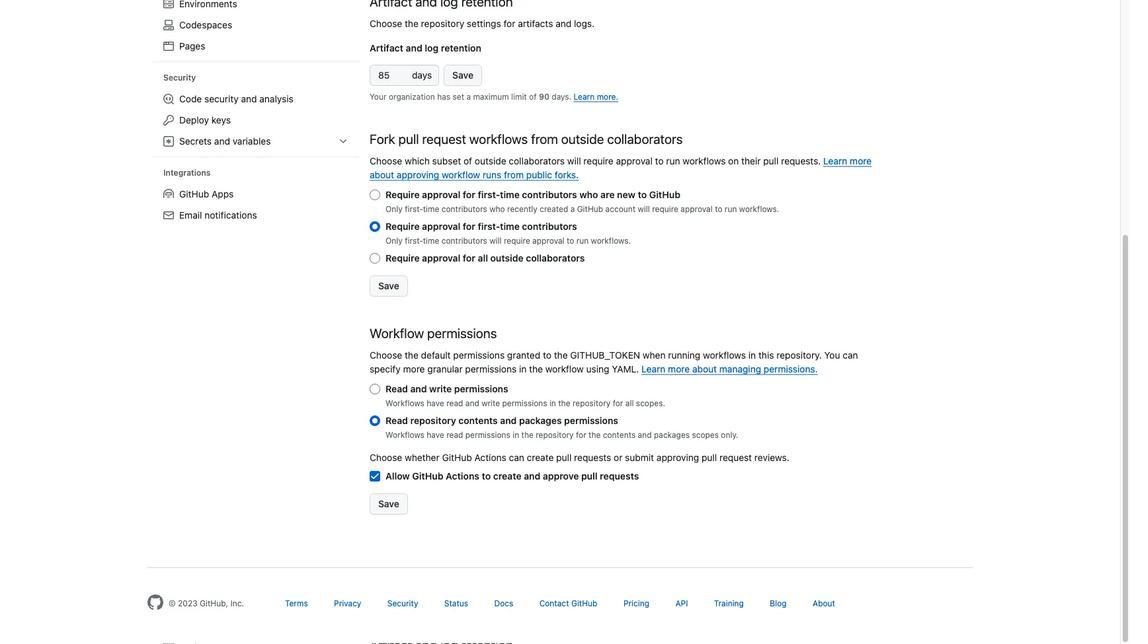 Task type: describe. For each thing, give the bounding box(es) containing it.
1 horizontal spatial run
[[666, 155, 680, 166]]

public
[[526, 169, 552, 180]]

more for fork pull request workflows from outside collaborators
[[850, 155, 872, 166]]

choose for choose whether github actions can create pull requests or submit approving pull request reviews.
[[370, 453, 402, 463]]

a inside require approval for first-time contributors who are new to github only first-time contributors who recently created a github account will require approval to run workflows.
[[570, 205, 575, 214]]

learn more. link
[[574, 92, 618, 101]]

terms
[[285, 599, 308, 608]]

blog link
[[770, 599, 787, 608]]

save for save "button" to the bottom
[[378, 499, 399, 510]]

subset
[[432, 155, 461, 166]]

pages
[[179, 41, 205, 52]]

0 horizontal spatial learn
[[574, 92, 595, 101]]

code
[[179, 94, 202, 104]]

permissions up allow github actions to create and approve pull requests
[[465, 431, 510, 440]]

training link
[[714, 599, 744, 608]]

training
[[714, 599, 744, 608]]

1 horizontal spatial request
[[719, 453, 752, 463]]

or
[[614, 453, 623, 463]]

1 horizontal spatial of
[[529, 92, 537, 101]]

scopes
[[692, 431, 719, 440]]

2 vertical spatial save button
[[370, 494, 408, 515]]

docs link
[[494, 599, 513, 608]]

for right settings
[[504, 18, 515, 29]]

can inside choose the default permissions granted to the github_token   when running workflows in this repository.   you can specify more granular permissions in the workflow using yaml.
[[843, 350, 858, 361]]

all inside read and write permissions workflows have read and write permissions in the repository for all scopes.
[[625, 399, 634, 408]]

in down granted
[[519, 364, 527, 375]]

repository inside read and write permissions workflows have read and write permissions in the repository for all scopes.
[[573, 399, 611, 408]]

set
[[453, 92, 464, 101]]

permissions up "choose whether github actions can create pull requests or submit approving pull request reviews."
[[564, 416, 618, 426]]

secrets and variables button
[[158, 131, 354, 152]]

for inside require approval for first-time contributors who are new to github only first-time contributors who recently created a github account will require approval to run workflows.
[[463, 189, 475, 200]]

1 horizontal spatial create
[[527, 453, 554, 463]]

0 vertical spatial outside
[[561, 131, 604, 146]]

notifications
[[205, 210, 257, 221]]

status
[[444, 599, 468, 608]]

recently
[[507, 205, 537, 214]]

will inside require approval for first-time contributors only first-time contributors will require approval to run workflows.
[[490, 236, 502, 246]]

github down whether
[[412, 471, 443, 482]]

contact github
[[539, 599, 597, 608]]

allow github actions to create and approve pull requests
[[386, 471, 639, 482]]

repository.
[[776, 350, 822, 361]]

settings
[[467, 18, 501, 29]]

0 horizontal spatial create
[[493, 471, 521, 482]]

privacy
[[334, 599, 361, 608]]

pricing
[[623, 599, 649, 608]]

pull right their at top right
[[763, 155, 779, 166]]

deploy keys link
[[158, 110, 354, 131]]

save for the top save "button"
[[452, 70, 473, 81]]

0 vertical spatial packages
[[519, 416, 562, 426]]

about
[[813, 599, 835, 608]]

workflow inside choose the default permissions granted to the github_token   when running workflows in this repository.   you can specify more granular permissions in the workflow using yaml.
[[545, 364, 584, 375]]

github right the new
[[649, 189, 680, 200]]

github_token
[[570, 350, 640, 361]]

on
[[728, 155, 739, 166]]

choose the repository settings for artifacts and logs.
[[370, 18, 595, 29]]

choose whether github actions can create pull requests or submit approving pull request reviews.
[[370, 453, 789, 463]]

artifacts
[[518, 18, 553, 29]]

require for require approval for first-time contributors
[[386, 221, 420, 232]]

integrations
[[163, 168, 211, 178]]

yaml.
[[612, 364, 639, 375]]

using
[[586, 364, 609, 375]]

server image
[[163, 0, 174, 9]]

artifact and log retention
[[370, 42, 481, 53]]

email notifications link
[[158, 205, 354, 226]]

pricing link
[[623, 599, 649, 608]]

to inside choose the default permissions granted to the github_token   when running workflows in this repository.   you can specify more granular permissions in the workflow using yaml.
[[543, 350, 551, 361]]

1 horizontal spatial from
[[531, 131, 558, 146]]

whether
[[405, 453, 440, 463]]

approving inside learn more about approving workflow runs from public forks.
[[397, 169, 439, 180]]

1 vertical spatial can
[[509, 453, 524, 463]]

about for workflow permissions
[[692, 364, 717, 375]]

codespaces link
[[158, 15, 354, 36]]

0 vertical spatial security
[[163, 73, 196, 82]]

limit
[[511, 92, 527, 101]]

security
[[204, 94, 239, 104]]

pull up which
[[398, 131, 419, 146]]

0 vertical spatial save button
[[444, 65, 482, 86]]

read repository contents and packages permissions workflows have read permissions in the repository for the contents and packages scopes only.
[[386, 416, 738, 440]]

permissions up read repository contents and packages permissions workflows have read permissions in the repository for the contents and packages scopes only. on the bottom of the page
[[502, 399, 547, 408]]

1 vertical spatial save button
[[370, 276, 408, 297]]

workflows inside choose the default permissions granted to the github_token   when running workflows in this repository.   you can specify more granular permissions in the workflow using yaml.
[[703, 350, 746, 361]]

when
[[643, 350, 666, 361]]

artifact
[[370, 42, 403, 53]]

email
[[179, 210, 202, 221]]

keys
[[211, 115, 231, 126]]

the up artifact and log retention on the top left of page
[[405, 18, 418, 29]]

time up recently
[[500, 189, 520, 200]]

choose for choose which subset of outside collaborators will require approval to run workflows on their pull requests.
[[370, 155, 402, 166]]

©
[[169, 599, 176, 608]]

90
[[539, 92, 549, 101]]

1 horizontal spatial packages
[[654, 431, 690, 440]]

codespaces image
[[163, 20, 174, 30]]

forks.
[[555, 169, 579, 180]]

footer containing © 2023 github, inc.
[[137, 568, 983, 644]]

github down are
[[577, 205, 603, 214]]

1 horizontal spatial contents
[[603, 431, 636, 440]]

workflows. inside require approval for first-time contributors only first-time contributors will require approval to run workflows.
[[591, 236, 631, 246]]

for inside read and write permissions workflows have read and write permissions in the repository for all scopes.
[[613, 399, 623, 408]]

workflow inside learn more about approving workflow runs from public forks.
[[442, 169, 480, 180]]

email notifications
[[179, 210, 257, 221]]

choose for choose the default permissions granted to the github_token   when running workflows in this repository.   you can specify more granular permissions in the workflow using yaml.
[[370, 350, 402, 361]]

variables
[[233, 136, 271, 147]]

in inside read and write permissions workflows have read and write permissions in the repository for all scopes.
[[549, 399, 556, 408]]

0 horizontal spatial contents
[[458, 416, 498, 426]]

time down which
[[423, 205, 439, 214]]

log
[[425, 42, 439, 53]]

have inside read repository contents and packages permissions workflows have read permissions in the repository for the contents and packages scopes only.
[[427, 431, 444, 440]]

Read repository contents and packages permissions radio
[[370, 416, 380, 426]]

0 vertical spatial write
[[429, 384, 452, 395]]

browser image
[[163, 41, 174, 52]]

code and automation list
[[158, 0, 354, 57]]

1 vertical spatial actions
[[446, 471, 479, 482]]

about for fork pull request workflows from outside collaborators
[[370, 169, 394, 180]]

organization
[[389, 92, 435, 101]]

choose the default permissions granted to the github_token   when running workflows in this repository.   you can specify more granular permissions in the workflow using yaml.
[[370, 350, 858, 375]]

code security and analysis link
[[158, 89, 354, 110]]

require for require approval for first-time contributors who are new to github
[[386, 189, 420, 200]]

account
[[605, 205, 636, 214]]

contributors up created
[[522, 189, 577, 200]]

3 require from the top
[[386, 253, 420, 264]]

0 vertical spatial require
[[583, 155, 613, 166]]

© 2023 github, inc.
[[169, 599, 244, 608]]

permissions down granular
[[454, 384, 508, 395]]

contributors up require approval for all outside collaborators
[[442, 236, 487, 246]]

api
[[675, 599, 688, 608]]

granular
[[427, 364, 463, 375]]

this
[[758, 350, 774, 361]]

will inside require approval for first-time contributors who are new to github only first-time contributors who recently created a github account will require approval to run workflows.
[[638, 205, 650, 214]]

only inside require approval for first-time contributors who are new to github only first-time contributors who recently created a github account will require approval to run workflows.
[[386, 205, 403, 214]]

about link
[[813, 599, 835, 608]]

managing
[[719, 364, 761, 375]]

repository up whether
[[410, 416, 456, 426]]

0 vertical spatial a
[[466, 92, 471, 101]]

api link
[[675, 599, 688, 608]]

privacy link
[[334, 599, 361, 608]]

0 vertical spatial collaborators
[[607, 131, 683, 146]]

1 horizontal spatial write
[[481, 399, 500, 408]]

logs.
[[574, 18, 595, 29]]

github right 'contact'
[[571, 599, 597, 608]]

requests.
[[781, 155, 821, 166]]

learn more about managing permissions.
[[642, 364, 818, 375]]

0 vertical spatial all
[[478, 253, 488, 264]]

secrets
[[179, 136, 212, 147]]

Require approval for all outside collaborators radio
[[370, 253, 380, 264]]

the left default
[[405, 350, 418, 361]]

choose which subset of outside collaborators will require approval to run workflows on their pull requests.
[[370, 155, 823, 166]]

you
[[824, 350, 840, 361]]

the up "choose whether github actions can create pull requests or submit approving pull request reviews."
[[589, 431, 601, 440]]

hubot image
[[163, 189, 174, 200]]

contributors down runs on the top left of page
[[442, 205, 487, 214]]

1 vertical spatial workflows
[[683, 155, 726, 166]]

code security and analysis
[[179, 94, 293, 104]]



Task type: vqa. For each thing, say whether or not it's contained in the screenshot.
status link
yes



Task type: locate. For each thing, give the bounding box(es) containing it.
requests down or
[[600, 471, 639, 482]]

contributors down created
[[522, 221, 577, 232]]

key image
[[163, 115, 174, 126]]

1 horizontal spatial a
[[570, 205, 575, 214]]

learn
[[574, 92, 595, 101], [823, 155, 847, 166], [642, 364, 666, 375]]

read inside read repository contents and packages permissions workflows have read permissions in the repository for the contents and packages scopes only.
[[446, 431, 463, 440]]

retention
[[441, 42, 481, 53]]

outside up choose which subset of outside collaborators will require approval to run workflows on their pull requests.
[[561, 131, 604, 146]]

time down recently
[[500, 221, 520, 232]]

the
[[405, 18, 418, 29], [405, 350, 418, 361], [554, 350, 568, 361], [529, 364, 543, 375], [558, 399, 570, 408], [521, 431, 534, 440], [589, 431, 601, 440]]

will up forks.
[[567, 155, 581, 166]]

1 have from the top
[[427, 399, 444, 408]]

0 horizontal spatial all
[[478, 253, 488, 264]]

time
[[500, 189, 520, 200], [423, 205, 439, 214], [500, 221, 520, 232], [423, 236, 439, 246]]

1 vertical spatial write
[[481, 399, 500, 408]]

about up require approval for first-time contributors who are new to github radio
[[370, 169, 394, 180]]

terms link
[[285, 599, 308, 608]]

4 choose from the top
[[370, 453, 402, 463]]

require inside require approval for first-time contributors only first-time contributors will require approval to run workflows.
[[386, 221, 420, 232]]

2 horizontal spatial will
[[638, 205, 650, 214]]

workflows
[[469, 131, 528, 146], [683, 155, 726, 166], [703, 350, 746, 361]]

a right created
[[570, 205, 575, 214]]

0 vertical spatial contents
[[458, 416, 498, 426]]

github apps link
[[158, 184, 354, 205]]

mail image
[[163, 210, 174, 221]]

specify
[[370, 364, 401, 375]]

create
[[527, 453, 554, 463], [493, 471, 521, 482]]

permissions
[[427, 325, 497, 341], [453, 350, 505, 361], [465, 364, 517, 375], [454, 384, 508, 395], [502, 399, 547, 408], [564, 416, 618, 426], [465, 431, 510, 440]]

who left recently
[[490, 205, 505, 214]]

the right granted
[[554, 350, 568, 361]]

0 vertical spatial have
[[427, 399, 444, 408]]

0 vertical spatial require
[[386, 189, 420, 200]]

run left on
[[666, 155, 680, 166]]

in left this
[[748, 350, 756, 361]]

require down recently
[[504, 236, 530, 246]]

1 vertical spatial save
[[378, 281, 399, 292]]

status link
[[444, 599, 468, 608]]

more down default
[[403, 364, 425, 375]]

1 read from the top
[[446, 399, 463, 408]]

Require approval for first-time contributors radio
[[370, 221, 380, 232]]

for up require approval for all outside collaborators
[[463, 221, 475, 232]]

security up code
[[163, 73, 196, 82]]

have inside read and write permissions workflows have read and write permissions in the repository for all scopes.
[[427, 399, 444, 408]]

read and write permissions workflows have read and write permissions in the repository for all scopes.
[[386, 384, 665, 408]]

1 vertical spatial from
[[504, 169, 524, 180]]

read inside read repository contents and packages permissions workflows have read permissions in the repository for the contents and packages scopes only.
[[386, 416, 408, 426]]

fork pull request workflows from outside collaborators
[[370, 131, 683, 146]]

workflows up runs on the top left of page
[[469, 131, 528, 146]]

learn right days.
[[574, 92, 595, 101]]

1 vertical spatial have
[[427, 431, 444, 440]]

0 horizontal spatial packages
[[519, 416, 562, 426]]

their
[[741, 155, 761, 166]]

save
[[452, 70, 473, 81], [378, 281, 399, 292], [378, 499, 399, 510]]

1 only from the top
[[386, 205, 403, 214]]

from right runs on the top left of page
[[504, 169, 524, 180]]

more inside learn more about approving workflow runs from public forks.
[[850, 155, 872, 166]]

1 vertical spatial requests
[[600, 471, 639, 482]]

1 horizontal spatial who
[[579, 189, 598, 200]]

2 require from the top
[[386, 221, 420, 232]]

0 vertical spatial actions
[[474, 453, 506, 463]]

1 vertical spatial all
[[625, 399, 634, 408]]

require approval for first-time contributors only first-time contributors will require approval to run workflows.
[[386, 221, 631, 246]]

only
[[386, 205, 403, 214], [386, 236, 403, 246]]

submit
[[625, 453, 654, 463]]

write
[[429, 384, 452, 395], [481, 399, 500, 408]]

0 vertical spatial about
[[370, 169, 394, 180]]

1 vertical spatial workflows.
[[591, 236, 631, 246]]

1 vertical spatial about
[[692, 364, 717, 375]]

0 horizontal spatial workflow
[[442, 169, 480, 180]]

0 horizontal spatial of
[[464, 155, 472, 166]]

1 workflows from the top
[[386, 399, 424, 408]]

require right require approval for first-time contributors who are new to github radio
[[386, 189, 420, 200]]

days.
[[552, 92, 571, 101]]

read for read and write permissions
[[386, 384, 408, 395]]

security list
[[158, 89, 354, 152]]

github up email
[[179, 189, 209, 200]]

0 horizontal spatial who
[[490, 205, 505, 214]]

0 vertical spatial can
[[843, 350, 858, 361]]

only inside require approval for first-time contributors only first-time contributors will require approval to run workflows.
[[386, 236, 403, 246]]

1 vertical spatial require
[[386, 221, 420, 232]]

outside up runs on the top left of page
[[475, 155, 506, 166]]

about
[[370, 169, 394, 180], [692, 364, 717, 375]]

collaborators
[[607, 131, 683, 146], [509, 155, 565, 166], [526, 253, 585, 264]]

a right set
[[466, 92, 471, 101]]

1 horizontal spatial require
[[583, 155, 613, 166]]

learn inside learn more about approving workflow runs from public forks.
[[823, 155, 847, 166]]

0 horizontal spatial about
[[370, 169, 394, 180]]

2 vertical spatial learn
[[642, 364, 666, 375]]

repository down using
[[573, 399, 611, 408]]

and inside dropdown button
[[214, 136, 230, 147]]

maximum
[[473, 92, 509, 101]]

0 vertical spatial learn
[[574, 92, 595, 101]]

2 have from the top
[[427, 431, 444, 440]]

0 vertical spatial who
[[579, 189, 598, 200]]

0 horizontal spatial security
[[163, 73, 196, 82]]

0 horizontal spatial approving
[[397, 169, 439, 180]]

1 horizontal spatial will
[[567, 155, 581, 166]]

2 vertical spatial save
[[378, 499, 399, 510]]

1 vertical spatial workflows
[[386, 431, 424, 440]]

workflows up learn more about managing permissions. link
[[703, 350, 746, 361]]

learn more about approving workflow runs from public forks. link
[[370, 155, 872, 180]]

require right "require approval for all outside collaborators" radio
[[386, 253, 420, 264]]

packages
[[519, 416, 562, 426], [654, 431, 690, 440]]

collaborators for all
[[526, 253, 585, 264]]

more.
[[597, 92, 618, 101]]

for inside read repository contents and packages permissions workflows have read permissions in the repository for the contents and packages scopes only.
[[576, 431, 586, 440]]

1 vertical spatial approving
[[657, 453, 699, 463]]

and
[[556, 18, 571, 29], [406, 42, 422, 53], [241, 94, 257, 104], [214, 136, 230, 147], [410, 384, 427, 395], [465, 399, 479, 408], [500, 416, 517, 426], [638, 431, 652, 440], [524, 471, 540, 482]]

github
[[179, 189, 209, 200], [649, 189, 680, 200], [577, 205, 603, 214], [442, 453, 472, 463], [412, 471, 443, 482], [571, 599, 597, 608]]

1 horizontal spatial workflows.
[[739, 205, 779, 214]]

0 vertical spatial read
[[386, 384, 408, 395]]

created
[[540, 205, 568, 214]]

0 horizontal spatial workflows.
[[591, 236, 631, 246]]

permissions down granted
[[465, 364, 517, 375]]

request up subset
[[422, 131, 466, 146]]

run down require approval for first-time contributors who are new to github only first-time contributors who recently created a github account will require approval to run workflows.
[[576, 236, 589, 246]]

0 vertical spatial only
[[386, 205, 403, 214]]

workflow
[[370, 325, 424, 341]]

security inside footer
[[387, 599, 418, 608]]

approving down which
[[397, 169, 439, 180]]

pull down scopes
[[702, 453, 717, 463]]

in down read and write permissions workflows have read and write permissions in the repository for all scopes.
[[513, 431, 519, 440]]

workflows inside read and write permissions workflows have read and write permissions in the repository for all scopes.
[[386, 399, 424, 408]]

0 horizontal spatial require
[[504, 236, 530, 246]]

for up "choose whether github actions can create pull requests or submit approving pull request reviews."
[[576, 431, 586, 440]]

for down require approval for first-time contributors only first-time contributors will require approval to run workflows.
[[463, 253, 475, 264]]

only.
[[721, 431, 738, 440]]

reviews.
[[754, 453, 789, 463]]

your organization has set a maximum limit of 90 days. learn more.
[[370, 92, 618, 101]]

2023
[[178, 599, 197, 608]]

the up read repository contents and packages permissions workflows have read permissions in the repository for the contents and packages scopes only. on the bottom of the page
[[558, 399, 570, 408]]

2 vertical spatial require
[[504, 236, 530, 246]]

permissions up default
[[427, 325, 497, 341]]

approval
[[616, 155, 653, 166], [422, 189, 460, 200], [681, 205, 713, 214], [422, 221, 460, 232], [532, 236, 564, 246], [422, 253, 460, 264]]

1 horizontal spatial approving
[[657, 453, 699, 463]]

0 vertical spatial create
[[527, 453, 554, 463]]

1 vertical spatial request
[[719, 453, 752, 463]]

run down on
[[725, 205, 737, 214]]

github right whether
[[442, 453, 472, 463]]

requests left or
[[574, 453, 611, 463]]

of left 90
[[529, 92, 537, 101]]

analysis
[[259, 94, 293, 104]]

workflows.
[[739, 205, 779, 214], [591, 236, 631, 246]]

1 horizontal spatial security
[[387, 599, 418, 608]]

pages link
[[158, 36, 354, 57]]

footer
[[137, 568, 983, 644]]

Read and write permissions radio
[[370, 384, 380, 395]]

0 horizontal spatial more
[[403, 364, 425, 375]]

scopes.
[[636, 399, 665, 408]]

1 horizontal spatial learn
[[642, 364, 666, 375]]

3 choose from the top
[[370, 350, 402, 361]]

0 horizontal spatial will
[[490, 236, 502, 246]]

time up require approval for all outside collaborators
[[423, 236, 439, 246]]

require right account
[[652, 205, 678, 214]]

your
[[370, 92, 387, 101]]

run inside require approval for first-time contributors only first-time contributors will require approval to run workflows.
[[576, 236, 589, 246]]

0 horizontal spatial write
[[429, 384, 452, 395]]

read right read and write permissions radio
[[386, 384, 408, 395]]

0 vertical spatial workflows
[[469, 131, 528, 146]]

1 vertical spatial learn
[[823, 155, 847, 166]]

Artifact and log retention number field
[[370, 65, 439, 86]]

permissions.
[[764, 364, 818, 375]]

1 vertical spatial security
[[387, 599, 418, 608]]

more right requests.
[[850, 155, 872, 166]]

0 vertical spatial run
[[666, 155, 680, 166]]

0 vertical spatial approving
[[397, 169, 439, 180]]

github,
[[200, 599, 228, 608]]

choose inside choose the default permissions granted to the github_token   when running workflows in this repository.   you can specify more granular permissions in the workflow using yaml.
[[370, 350, 402, 361]]

more for workflow permissions
[[668, 364, 690, 375]]

codescan image
[[163, 94, 174, 104]]

1 vertical spatial contents
[[603, 431, 636, 440]]

allow
[[386, 471, 410, 482]]

run inside require approval for first-time contributors who are new to github only first-time contributors who recently created a github account will require approval to run workflows.
[[725, 205, 737, 214]]

0 vertical spatial of
[[529, 92, 537, 101]]

1 vertical spatial a
[[570, 205, 575, 214]]

workflows
[[386, 399, 424, 408], [386, 431, 424, 440]]

read inside read and write permissions workflows have read and write permissions in the repository for all scopes.
[[446, 399, 463, 408]]

0 horizontal spatial can
[[509, 453, 524, 463]]

have up whether
[[427, 431, 444, 440]]

read inside read and write permissions workflows have read and write permissions in the repository for all scopes.
[[386, 384, 408, 395]]

outside for of
[[475, 155, 506, 166]]

1 horizontal spatial can
[[843, 350, 858, 361]]

2 vertical spatial will
[[490, 236, 502, 246]]

pull up the "approve"
[[556, 453, 572, 463]]

read right read repository contents and packages permissions radio
[[386, 416, 408, 426]]

the inside read and write permissions workflows have read and write permissions in the repository for all scopes.
[[558, 399, 570, 408]]

which
[[405, 155, 430, 166]]

can
[[843, 350, 858, 361], [509, 453, 524, 463]]

0 vertical spatial workflows
[[386, 399, 424, 408]]

contact
[[539, 599, 569, 608]]

choose down fork
[[370, 155, 402, 166]]

require inside require approval for first-time contributors who are new to github only first-time contributors who recently created a github account will require approval to run workflows.
[[652, 205, 678, 214]]

save down allow
[[378, 499, 399, 510]]

save for middle save "button"
[[378, 281, 399, 292]]

collaborators down created
[[526, 253, 585, 264]]

security left status
[[387, 599, 418, 608]]

1 vertical spatial only
[[386, 236, 403, 246]]

packages left scopes
[[654, 431, 690, 440]]

granted
[[507, 350, 540, 361]]

contributors
[[522, 189, 577, 200], [442, 205, 487, 214], [522, 221, 577, 232], [442, 236, 487, 246]]

0 vertical spatial request
[[422, 131, 466, 146]]

the down read and write permissions workflows have read and write permissions in the repository for all scopes.
[[521, 431, 534, 440]]

request
[[422, 131, 466, 146], [719, 453, 752, 463]]

pull down "choose whether github actions can create pull requests or submit approving pull request reviews."
[[581, 471, 598, 482]]

1 vertical spatial create
[[493, 471, 521, 482]]

workflows. inside require approval for first-time contributors who are new to github only first-time contributors who recently created a github account will require approval to run workflows.
[[739, 205, 779, 214]]

1 vertical spatial run
[[725, 205, 737, 214]]

workflows. down account
[[591, 236, 631, 246]]

learn down the when
[[642, 364, 666, 375]]

1 vertical spatial read
[[446, 431, 463, 440]]

2 read from the top
[[386, 416, 408, 426]]

repository up log
[[421, 18, 464, 29]]

outside down require approval for first-time contributors only first-time contributors will require approval to run workflows.
[[490, 253, 524, 264]]

require approval for first-time contributors who are new to github only first-time contributors who recently created a github account will require approval to run workflows.
[[386, 189, 779, 214]]

1 vertical spatial require
[[652, 205, 678, 214]]

2 vertical spatial collaborators
[[526, 253, 585, 264]]

0 vertical spatial workflows.
[[739, 205, 779, 214]]

days
[[412, 70, 432, 81]]

2 horizontal spatial run
[[725, 205, 737, 214]]

for left scopes.
[[613, 399, 623, 408]]

has
[[437, 92, 450, 101]]

read
[[386, 384, 408, 395], [386, 416, 408, 426]]

2 horizontal spatial more
[[850, 155, 872, 166]]

2 horizontal spatial learn
[[823, 155, 847, 166]]

can right you
[[843, 350, 858, 361]]

all down require approval for first-time contributors only first-time contributors will require approval to run workflows.
[[478, 253, 488, 264]]

more down running
[[668, 364, 690, 375]]

contents down read and write permissions workflows have read and write permissions in the repository for all scopes.
[[458, 416, 498, 426]]

approve
[[543, 471, 579, 482]]

save button
[[444, 65, 482, 86], [370, 276, 408, 297], [370, 494, 408, 515]]

choose up specify on the bottom left
[[370, 350, 402, 361]]

1 vertical spatial collaborators
[[509, 155, 565, 166]]

1 vertical spatial of
[[464, 155, 472, 166]]

save button down allow
[[370, 494, 408, 515]]

workflows up whether
[[386, 431, 424, 440]]

1 vertical spatial workflow
[[545, 364, 584, 375]]

homepage image
[[147, 595, 163, 611]]

learn for workflow permissions
[[642, 364, 666, 375]]

create up the "approve"
[[527, 453, 554, 463]]

from inside learn more about approving workflow runs from public forks.
[[504, 169, 524, 180]]

to inside require approval for first-time contributors only first-time contributors will require approval to run workflows.
[[567, 236, 574, 246]]

collaborators up learn more about approving workflow runs from public forks.
[[607, 131, 683, 146]]

outside for all
[[490, 253, 524, 264]]

actions
[[474, 453, 506, 463], [446, 471, 479, 482]]

require right the require approval for first-time contributors radio
[[386, 221, 420, 232]]

0 vertical spatial requests
[[574, 453, 611, 463]]

2 only from the top
[[386, 236, 403, 246]]

requests
[[574, 453, 611, 463], [600, 471, 639, 482]]

for up require approval for first-time contributors only first-time contributors will require approval to run workflows.
[[463, 189, 475, 200]]

will right account
[[638, 205, 650, 214]]

all left scopes.
[[625, 399, 634, 408]]

request down the only.
[[719, 453, 752, 463]]

github apps
[[179, 189, 234, 200]]

collaborators for of
[[509, 155, 565, 166]]

1 vertical spatial who
[[490, 205, 505, 214]]

running
[[668, 350, 700, 361]]

about inside learn more about approving workflow runs from public forks.
[[370, 169, 394, 180]]

2 vertical spatial outside
[[490, 253, 524, 264]]

1 require from the top
[[386, 189, 420, 200]]

contact github link
[[539, 599, 597, 608]]

new
[[617, 189, 635, 200]]

in inside read repository contents and packages permissions workflows have read permissions in the repository for the contents and packages scopes only.
[[513, 431, 519, 440]]

0 horizontal spatial from
[[504, 169, 524, 180]]

runs
[[483, 169, 501, 180]]

default
[[421, 350, 451, 361]]

have
[[427, 399, 444, 408], [427, 431, 444, 440]]

deploy keys
[[179, 115, 231, 126]]

pull
[[398, 131, 419, 146], [763, 155, 779, 166], [556, 453, 572, 463], [702, 453, 717, 463], [581, 471, 598, 482]]

learn more about managing permissions. link
[[642, 364, 818, 375]]

read for read repository contents and packages permissions
[[386, 416, 408, 426]]

for inside require approval for first-time contributors only first-time contributors will require approval to run workflows.
[[463, 221, 475, 232]]

create left the "approve"
[[493, 471, 521, 482]]

permissions up granular
[[453, 350, 505, 361]]

2 horizontal spatial require
[[652, 205, 678, 214]]

actions right allow
[[446, 471, 479, 482]]

require inside require approval for first-time contributors only first-time contributors will require approval to run workflows.
[[504, 236, 530, 246]]

workflows left on
[[683, 155, 726, 166]]

2 choose from the top
[[370, 155, 402, 166]]

learn for fork pull request workflows from outside collaborators
[[823, 155, 847, 166]]

actions up allow github actions to create and approve pull requests
[[474, 453, 506, 463]]

who left are
[[579, 189, 598, 200]]

choose for choose the repository settings for artifacts and logs.
[[370, 18, 402, 29]]

workflow permissions
[[370, 325, 497, 341]]

the down granted
[[529, 364, 543, 375]]

0 horizontal spatial request
[[422, 131, 466, 146]]

blog
[[770, 599, 787, 608]]

integrations list
[[158, 184, 354, 226]]

choose up the artifact
[[370, 18, 402, 29]]

1 horizontal spatial workflow
[[545, 364, 584, 375]]

github inside integrations "list"
[[179, 189, 209, 200]]

a
[[466, 92, 471, 101], [570, 205, 575, 214]]

Allow GitHub Actions to create and approve pull requests checkbox
[[370, 471, 380, 482]]

workflows inside read repository contents and packages permissions workflows have read permissions in the repository for the contents and packages scopes only.
[[386, 431, 424, 440]]

save down "require approval for all outside collaborators" radio
[[378, 281, 399, 292]]

are
[[600, 189, 615, 200]]

save button up set
[[444, 65, 482, 86]]

packages down read and write permissions workflows have read and write permissions in the repository for all scopes.
[[519, 416, 562, 426]]

inc.
[[230, 599, 244, 608]]

have down granular
[[427, 399, 444, 408]]

repository up "choose whether github actions can create pull requests or submit approving pull request reviews."
[[536, 431, 574, 440]]

more inside choose the default permissions granted to the github_token   when running workflows in this repository.   you can specify more granular permissions in the workflow using yaml.
[[403, 364, 425, 375]]

approving down scopes
[[657, 453, 699, 463]]

2 read from the top
[[446, 431, 463, 440]]

deploy
[[179, 115, 209, 126]]

0 horizontal spatial a
[[466, 92, 471, 101]]

security link
[[387, 599, 418, 608]]

2 vertical spatial require
[[386, 253, 420, 264]]

workflow
[[442, 169, 480, 180], [545, 364, 584, 375]]

require inside require approval for first-time contributors who are new to github only first-time contributors who recently created a github account will require approval to run workflows.
[[386, 189, 420, 200]]

1 read from the top
[[386, 384, 408, 395]]

Require approval for first-time contributors who are new to GitHub radio
[[370, 190, 380, 200]]

learn more about approving workflow runs from public forks.
[[370, 155, 872, 180]]

1 choose from the top
[[370, 18, 402, 29]]

2 workflows from the top
[[386, 431, 424, 440]]



